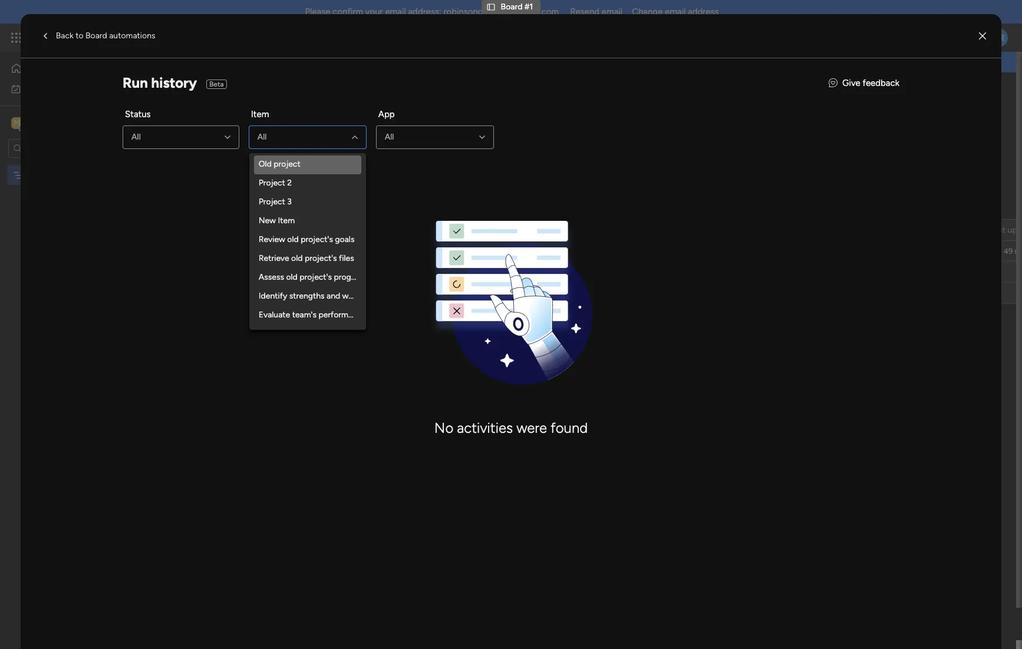Task type: locate. For each thing, give the bounding box(es) containing it.
performance
[[318, 310, 366, 320]]

all down 'app'
[[385, 132, 394, 142]]

#1 up visible
[[524, 2, 533, 12]]

board #1 up any
[[179, 81, 262, 108]]

1 horizontal spatial and
[[392, 110, 406, 120]]

and left keep
[[392, 110, 406, 120]]

1 horizontal spatial to
[[549, 57, 558, 68]]

my work image
[[11, 83, 21, 94]]

1 horizontal spatial project
[[502, 110, 528, 120]]

2 vertical spatial #1
[[51, 170, 60, 180]]

1 vertical spatial #1
[[239, 81, 262, 108]]

beta
[[209, 80, 224, 88]]

board #1 down search in workspace field
[[28, 170, 60, 180]]

no
[[434, 419, 453, 436]]

old down 'review old project's goals'
[[291, 254, 303, 264]]

your inside button
[[483, 110, 500, 120]]

item up table button
[[251, 109, 269, 120]]

1 horizontal spatial main
[[197, 131, 215, 141]]

assign
[[286, 110, 311, 120]]

board inside list box
[[28, 170, 49, 180]]

0 vertical spatial board #1
[[501, 2, 533, 12]]

item
[[251, 109, 269, 120], [278, 216, 295, 226]]

2 of from the left
[[448, 110, 456, 120]]

2 horizontal spatial #1
[[524, 2, 533, 12]]

project
[[259, 178, 285, 188], [259, 197, 285, 207], [294, 225, 321, 235], [223, 246, 249, 256]]

to
[[76, 31, 83, 41], [549, 57, 558, 68]]

main for main table
[[197, 131, 215, 141]]

email left address:
[[385, 6, 406, 17]]

project 3 left retrieve
[[223, 246, 256, 256]]

0 vertical spatial and
[[392, 110, 406, 120]]

of
[[246, 110, 254, 120], [448, 110, 456, 120]]

0 vertical spatial old
[[287, 235, 299, 245]]

1 horizontal spatial all
[[257, 132, 267, 142]]

weaknesses
[[342, 291, 386, 301]]

team's
[[292, 310, 316, 320]]

workspace selection element
[[11, 116, 98, 131]]

0 horizontal spatial board #1
[[28, 170, 60, 180]]

0 vertical spatial #1
[[524, 2, 533, 12]]

1 vertical spatial old
[[291, 254, 303, 264]]

email for resend email
[[602, 6, 622, 17]]

project's up retrieve old project's files
[[301, 235, 333, 245]]

v2 user feedback image
[[829, 76, 838, 90]]

item right new
[[278, 216, 295, 226]]

old for assess
[[286, 273, 298, 283]]

mi
[[1015, 247, 1022, 256]]

project down the ai logo
[[259, 178, 285, 188]]

workspace
[[50, 117, 97, 128]]

1 vertical spatial project
[[274, 159, 300, 169]]

to right back
[[76, 31, 83, 41]]

2 vertical spatial old
[[286, 273, 298, 283]]

project down the project 2
[[259, 197, 285, 207]]

keep
[[408, 110, 426, 120]]

is
[[512, 57, 518, 68]]

option
[[0, 164, 150, 167]]

1 horizontal spatial #1
[[239, 81, 262, 108]]

table
[[217, 131, 236, 141], [254, 131, 273, 141]]

new
[[259, 216, 276, 226]]

2 horizontal spatial all
[[385, 132, 394, 142]]

1 horizontal spatial project 3
[[259, 197, 292, 207]]

49
[[1004, 247, 1013, 256]]

select product image
[[11, 32, 22, 44]]

0 vertical spatial item
[[251, 109, 269, 120]]

change
[[632, 6, 663, 17]]

#1 inside board #1 list box
[[51, 170, 60, 180]]

management
[[119, 31, 183, 44]]

table down any
[[217, 131, 236, 141]]

assistant
[[287, 162, 321, 172]]

1 horizontal spatial email
[[602, 6, 622, 17]]

project's up assess old project's progress
[[305, 254, 337, 264]]

email
[[385, 6, 406, 17], [602, 6, 622, 17], [665, 6, 686, 17]]

ai logo image
[[263, 163, 273, 172]]

old for retrieve
[[291, 254, 303, 264]]

2 vertical spatial board #1
[[28, 170, 60, 180]]

0 horizontal spatial #1
[[51, 170, 60, 180]]

1 vertical spatial and
[[327, 291, 340, 301]]

0 horizontal spatial to
[[76, 31, 83, 41]]

due
[[504, 225, 519, 235]]

a
[[663, 57, 667, 68]]

email right change
[[665, 6, 686, 17]]

#1 down search in workspace field
[[51, 170, 60, 180]]

old right review
[[287, 235, 299, 245]]

this  board is visible to anyone on the web with a shareable link
[[466, 57, 726, 68]]

stands.
[[530, 110, 557, 120]]

strengths
[[289, 291, 325, 301]]

project 3 down the project 2
[[259, 197, 292, 207]]

0 vertical spatial project's
[[301, 235, 333, 245]]

old right assess
[[286, 273, 298, 283]]

monday
[[52, 31, 93, 44]]

board inside button
[[85, 31, 107, 41]]

workspace image
[[11, 116, 23, 129]]

old
[[287, 235, 299, 245], [291, 254, 303, 264], [286, 273, 298, 283]]

back to board automations
[[56, 31, 155, 41]]

ai
[[278, 162, 285, 172]]

board #1 inside list box
[[28, 170, 60, 180]]

project's up identify strengths and weaknesses
[[300, 273, 332, 283]]

3 all from the left
[[385, 132, 394, 142]]

project left retrieve
[[223, 246, 249, 256]]

1 horizontal spatial your
[[483, 110, 500, 120]]

1 vertical spatial board #1
[[179, 81, 262, 108]]

0 horizontal spatial table
[[217, 131, 236, 141]]

goals
[[335, 235, 354, 245]]

web
[[622, 57, 640, 68]]

3 down 2
[[287, 197, 292, 207]]

assess
[[259, 273, 284, 283]]

0 vertical spatial main
[[27, 117, 48, 128]]

1 all from the left
[[131, 132, 141, 142]]

old project
[[259, 159, 300, 169]]

your
[[365, 6, 383, 17], [483, 110, 500, 120]]

and inside button
[[392, 110, 406, 120]]

0 horizontal spatial project
[[274, 159, 300, 169]]

1 horizontal spatial item
[[278, 216, 295, 226]]

1 vertical spatial item
[[278, 216, 295, 226]]

2 vertical spatial project's
[[300, 273, 332, 283]]

3 left retrieve
[[251, 246, 256, 256]]

1 vertical spatial 3
[[251, 246, 256, 256]]

project inside button
[[502, 110, 528, 120]]

your right the confirm
[[365, 6, 383, 17]]

board #1 up is
[[501, 2, 533, 12]]

add new group button
[[180, 325, 264, 344]]

progress
[[334, 273, 366, 283]]

1 vertical spatial your
[[483, 110, 500, 120]]

49 mi
[[1004, 247, 1022, 256]]

main table button
[[179, 127, 245, 146]]

files
[[339, 254, 354, 264]]

0 vertical spatial your
[[365, 6, 383, 17]]

0 horizontal spatial your
[[365, 6, 383, 17]]

main inside workspace selection element
[[27, 117, 48, 128]]

review
[[259, 235, 285, 245]]

to inside button
[[76, 31, 83, 41]]

2 email from the left
[[602, 6, 622, 17]]

give feedback
[[842, 78, 899, 88]]

1 vertical spatial to
[[549, 57, 558, 68]]

email right resend in the top of the page
[[602, 6, 622, 17]]

all down project.
[[257, 132, 267, 142]]

of right track
[[448, 110, 456, 120]]

greg robinson image
[[989, 28, 1008, 47]]

and up performance
[[327, 291, 340, 301]]

main inside button
[[197, 131, 215, 141]]

column information image
[[546, 225, 555, 235]]

1 horizontal spatial of
[[448, 110, 456, 120]]

2 table from the left
[[254, 131, 273, 141]]

to right visible
[[549, 57, 558, 68]]

board #1
[[501, 2, 533, 12], [179, 81, 262, 108], [28, 170, 60, 180]]

2 horizontal spatial board #1
[[501, 2, 533, 12]]

board
[[485, 57, 510, 68]]

group
[[236, 329, 258, 339]]

and
[[392, 110, 406, 120], [327, 291, 340, 301]]

nov
[[508, 247, 523, 256]]

0 horizontal spatial all
[[131, 132, 141, 142]]

1 vertical spatial project 3
[[223, 246, 256, 256]]

3 email from the left
[[665, 6, 686, 17]]

#1 up type
[[239, 81, 262, 108]]

all down status
[[131, 132, 141, 142]]

identify
[[259, 291, 287, 301]]

set
[[344, 110, 355, 120]]

0 vertical spatial to
[[76, 31, 83, 41]]

1 horizontal spatial 3
[[287, 197, 292, 207]]

main down manage
[[197, 131, 215, 141]]

1 vertical spatial project's
[[305, 254, 337, 264]]

all
[[131, 132, 141, 142], [257, 132, 267, 142], [385, 132, 394, 142]]

0 horizontal spatial main
[[27, 117, 48, 128]]

table down project.
[[254, 131, 273, 141]]

please confirm your email address: robinsongreg175@gmail.com
[[305, 6, 559, 17]]

0 horizontal spatial item
[[251, 109, 269, 120]]

1 vertical spatial main
[[197, 131, 215, 141]]

history
[[151, 74, 197, 91]]

1 horizontal spatial table
[[254, 131, 273, 141]]

main
[[27, 117, 48, 128], [197, 131, 215, 141]]

any
[[212, 110, 225, 120]]

0 horizontal spatial email
[[385, 6, 406, 17]]

0 vertical spatial project
[[502, 110, 528, 120]]

0 horizontal spatial of
[[246, 110, 254, 120]]

evaluate team's performance
[[259, 310, 366, 320]]

main right workspace image
[[27, 117, 48, 128]]

2 horizontal spatial email
[[665, 6, 686, 17]]

activity button
[[856, 85, 912, 104]]

retrieve
[[259, 254, 289, 264]]

of right type
[[246, 110, 254, 120]]

0 vertical spatial project 3
[[259, 197, 292, 207]]

3
[[287, 197, 292, 207], [251, 246, 256, 256]]

0 horizontal spatial project 3
[[223, 246, 256, 256]]

your right where
[[483, 110, 500, 120]]

run
[[123, 74, 148, 91]]

confirm
[[332, 6, 363, 17]]



Task type: describe. For each thing, give the bounding box(es) containing it.
with
[[642, 57, 660, 68]]

change email address link
[[632, 6, 719, 17]]

email for change email address
[[665, 6, 686, 17]]

no activities were found
[[434, 419, 588, 436]]

last
[[990, 225, 1006, 235]]

robinsongreg175@gmail.com
[[443, 6, 559, 17]]

manage any type of project. assign owners, set timelines and keep track of where your project stands. button
[[179, 108, 574, 122]]

anyone
[[560, 57, 591, 68]]

manage any type of project. assign owners, set timelines and keep track of where your project stands.
[[180, 110, 557, 120]]

1 email from the left
[[385, 6, 406, 17]]

1 table from the left
[[217, 131, 236, 141]]

where
[[458, 110, 481, 120]]

last upda
[[990, 225, 1022, 235]]

owner
[[429, 225, 454, 235]]

track
[[428, 110, 446, 120]]

found
[[551, 419, 588, 436]]

project's for files
[[305, 254, 337, 264]]

0 vertical spatial 3
[[287, 197, 292, 207]]

angle down image
[[240, 163, 245, 172]]

visible
[[521, 57, 547, 68]]

activity
[[861, 90, 889, 100]]

identify strengths and weaknesses
[[259, 291, 386, 301]]

old
[[259, 159, 272, 169]]

manage
[[180, 110, 210, 120]]

Board #1 field
[[176, 81, 264, 108]]

type
[[227, 110, 244, 120]]

project's for goals
[[301, 235, 333, 245]]

address
[[688, 6, 719, 17]]

2
[[287, 178, 292, 188]]

please
[[305, 6, 330, 17]]

new
[[219, 329, 234, 339]]

project's for progress
[[300, 273, 332, 283]]

this
[[466, 57, 483, 68]]

change email address
[[632, 6, 719, 17]]

table button
[[245, 127, 282, 146]]

give
[[842, 78, 860, 88]]

project.
[[256, 110, 284, 120]]

Search field
[[346, 159, 381, 176]]

main table
[[197, 131, 236, 141]]

main for main workspace
[[27, 117, 48, 128]]

back to board automations button
[[35, 26, 160, 45]]

all for app
[[385, 132, 394, 142]]

feedback
[[863, 78, 899, 88]]

1 horizontal spatial board #1
[[179, 81, 262, 108]]

evaluate
[[259, 310, 290, 320]]

v2 expand column image
[[471, 221, 479, 231]]

run history
[[123, 74, 197, 91]]

activities
[[457, 419, 513, 436]]

m
[[14, 118, 21, 128]]

resend
[[570, 6, 599, 17]]

Search in workspace field
[[25, 141, 98, 155]]

assess old project's progress
[[259, 273, 366, 283]]

date
[[521, 225, 537, 235]]

2 all from the left
[[257, 132, 267, 142]]

retrieve old project's files
[[259, 254, 354, 264]]

app
[[378, 109, 395, 120]]

back
[[56, 31, 74, 41]]

automations
[[109, 31, 155, 41]]

Last upda field
[[987, 224, 1022, 237]]

nov 23
[[508, 247, 533, 256]]

status
[[125, 109, 151, 120]]

upda
[[1008, 225, 1022, 235]]

old for review
[[287, 235, 299, 245]]

0 horizontal spatial and
[[327, 291, 340, 301]]

review old project's goals
[[259, 235, 354, 245]]

home image
[[11, 62, 22, 74]]

Due date field
[[501, 224, 540, 237]]

give feedback link
[[829, 76, 899, 90]]

all for status
[[131, 132, 141, 142]]

ai assistant
[[278, 162, 321, 172]]

the
[[606, 57, 620, 68]]

resend email link
[[570, 6, 622, 17]]

resend email
[[570, 6, 622, 17]]

project up 'review old project's goals'
[[294, 225, 321, 235]]

monday work management
[[52, 31, 183, 44]]

0 horizontal spatial 3
[[251, 246, 256, 256]]

were
[[516, 419, 547, 436]]

link
[[712, 57, 726, 68]]

1 of from the left
[[246, 110, 254, 120]]

main workspace
[[27, 117, 97, 128]]

shareable
[[670, 57, 710, 68]]

ai assistant button
[[259, 158, 326, 177]]

timelines
[[357, 110, 390, 120]]

board #1 list box
[[0, 163, 150, 344]]

Owner field
[[426, 224, 457, 237]]

add
[[202, 329, 217, 339]]

project 2
[[259, 178, 292, 188]]

work
[[95, 31, 116, 44]]

new item
[[259, 216, 295, 226]]

23
[[525, 247, 533, 256]]

address:
[[408, 6, 441, 17]]



Task type: vqa. For each thing, say whether or not it's contained in the screenshot.
completed
no



